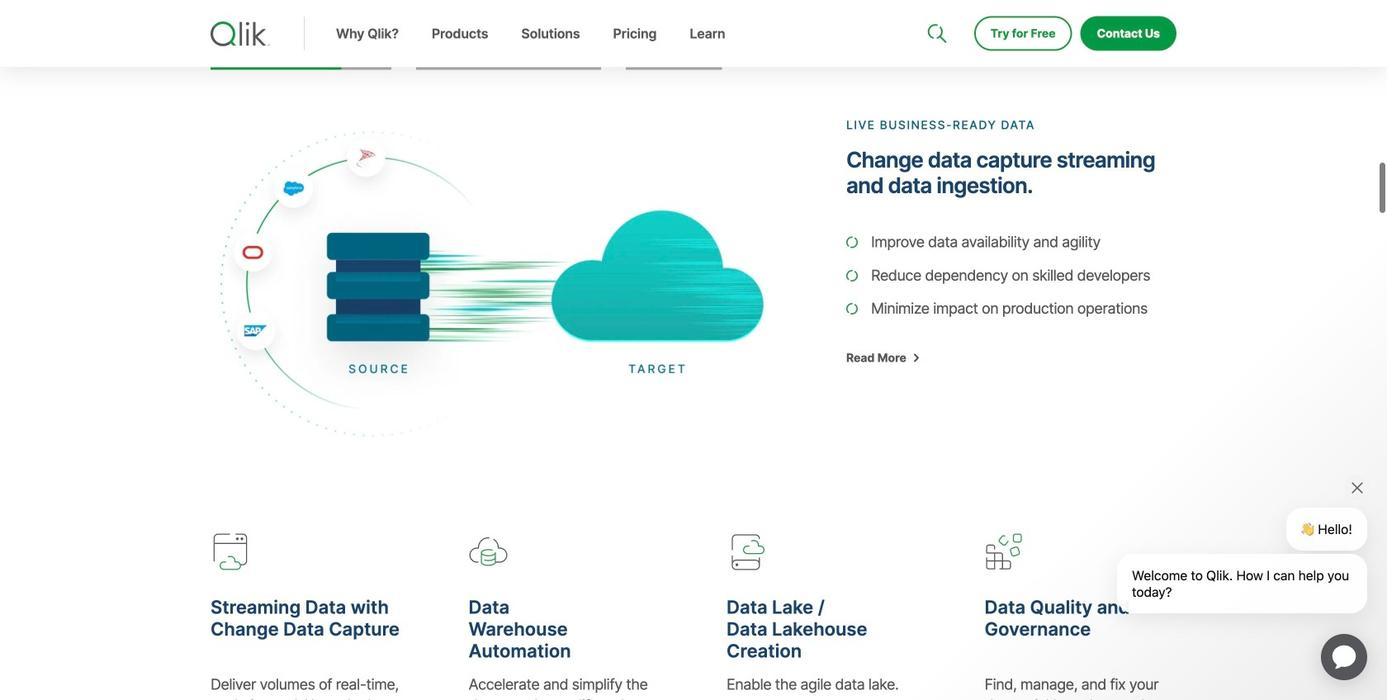 Task type: locate. For each thing, give the bounding box(es) containing it.
application
[[1302, 615, 1388, 701]]

data lake data lakehouse creation icon image
[[727, 532, 767, 572]]

login image
[[1125, 0, 1138, 13]]

data quality and governance icon image
[[985, 532, 1025, 572]]



Task type: vqa. For each thing, say whether or not it's contained in the screenshot.
discovery
no



Task type: describe. For each thing, give the bounding box(es) containing it.
real-time data integration - qlik image
[[211, 119, 764, 450]]

data warehouse automation icon image
[[469, 532, 508, 572]]

qlik image
[[211, 21, 270, 46]]

streaming data with change data capture icon image
[[211, 532, 250, 572]]

support image
[[929, 0, 943, 13]]



